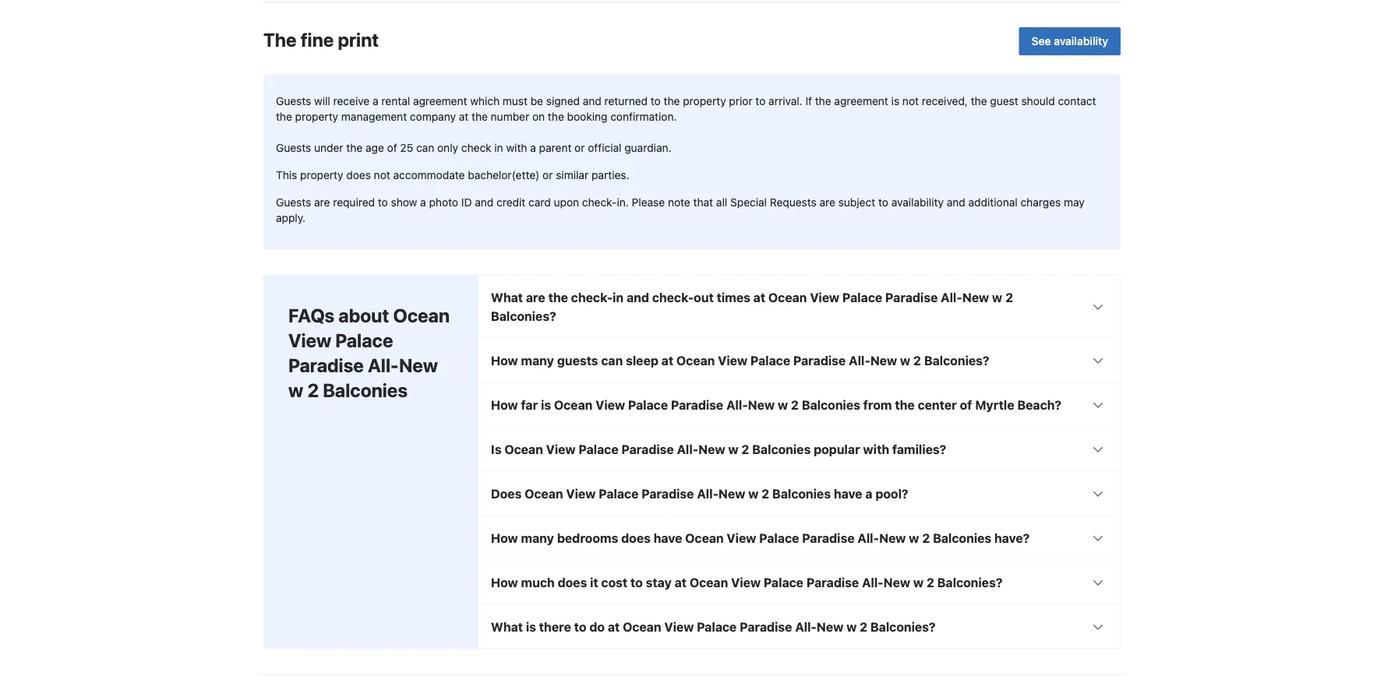 Task type: vqa. For each thing, say whether or not it's contained in the screenshot.
"Tue 9 Jan — Mon 5 Feb (±2)"
no



Task type: describe. For each thing, give the bounding box(es) containing it.
how much does it cost to stay at ocean view palace paradise all-new w 2 balconies?
[[491, 575, 1003, 590]]

at right do
[[608, 620, 620, 635]]

much
[[521, 575, 555, 590]]

times
[[717, 290, 751, 305]]

how much does it cost to stay at ocean view palace paradise all-new w 2 balconies? button
[[479, 561, 1120, 605]]

1 agreement from the left
[[413, 94, 467, 107]]

contact
[[1058, 94, 1097, 107]]

check
[[461, 141, 492, 154]]

the left guest
[[971, 94, 987, 107]]

prior
[[729, 94, 753, 107]]

view down guests
[[596, 398, 625, 412]]

2 inside faqs about ocean view palace paradise all-new w 2 balconies
[[307, 379, 319, 401]]

guests for guests are required to show a photo id and credit card upon check-in. please note that all special requests are subject to availability and additional charges may apply.
[[276, 196, 311, 209]]

at right the stay
[[675, 575, 687, 590]]

0 horizontal spatial with
[[506, 141, 527, 154]]

families?
[[893, 442, 947, 457]]

guardian.
[[625, 141, 672, 154]]

parties.
[[592, 168, 630, 181]]

guests
[[557, 353, 598, 368]]

how many guests can sleep at ocean view palace paradise all-new w 2 balconies? button
[[479, 339, 1120, 382]]

are for and
[[314, 196, 330, 209]]

do
[[590, 620, 605, 635]]

ocean inside is ocean view palace paradise all-new w 2 balconies popular with families? dropdown button
[[505, 442, 543, 457]]

what for what is there to do at ocean view palace paradise all-new w 2 balconies?
[[491, 620, 523, 635]]

balconies inside faqs about ocean view palace paradise all-new w 2 balconies
[[323, 379, 408, 401]]

please
[[632, 196, 665, 209]]

additional
[[969, 196, 1018, 209]]

a left "parent"
[[530, 141, 536, 154]]

print
[[338, 29, 379, 51]]

view down the 'what are the check-in and check-out times at ocean view palace paradise all-new w 2 balconies?'
[[718, 353, 748, 368]]

1 vertical spatial not
[[374, 168, 390, 181]]

note
[[668, 196, 691, 209]]

all- inside the 'what are the check-in and check-out times at ocean view palace paradise all-new w 2 balconies?'
[[941, 290, 963, 305]]

is ocean view palace paradise all-new w 2 balconies popular with families?
[[491, 442, 947, 457]]

is
[[491, 442, 502, 457]]

that
[[693, 196, 713, 209]]

must
[[503, 94, 528, 107]]

0 vertical spatial can
[[416, 141, 434, 154]]

new inside 'dropdown button'
[[719, 486, 746, 501]]

the inside the 'what are the check-in and check-out times at ocean view palace paradise all-new w 2 balconies?'
[[548, 290, 568, 305]]

how far is ocean view palace paradise all-new w 2 balconies from the center of myrtle beach?
[[491, 398, 1062, 412]]

w inside faqs about ocean view palace paradise all-new w 2 balconies
[[288, 379, 303, 401]]

center
[[918, 398, 957, 412]]

balconies? inside the 'what are the check-in and check-out times at ocean view palace paradise all-new w 2 balconies?'
[[491, 309, 556, 324]]

booking
[[567, 110, 608, 123]]

age
[[366, 141, 384, 154]]

and inside the 'what are the check-in and check-out times at ocean view palace paradise all-new w 2 balconies?'
[[627, 290, 649, 305]]

is inside guests will receive a rental agreement which must be signed and returned to the property prior to arrival. if the agreement is not received, the guest should contact the property management company at the number on the booking confirmation.
[[892, 94, 900, 107]]

all
[[716, 196, 728, 209]]

pool?
[[876, 486, 909, 501]]

w inside 'dropdown button'
[[748, 486, 759, 501]]

guests under the age of 25 can only check in with a parent or official guardian.
[[276, 141, 672, 154]]

company
[[410, 110, 456, 123]]

palace inside the 'what are the check-in and check-out times at ocean view palace paradise all-new w 2 balconies?'
[[843, 290, 883, 305]]

have inside how many bedrooms does have ocean view palace paradise all-new w 2 balconies have? dropdown button
[[654, 531, 682, 546]]

have?
[[995, 531, 1030, 546]]

it
[[590, 575, 598, 590]]

guests for guests under the age of 25 can only check in with a parent or official guardian.
[[276, 141, 311, 154]]

special
[[730, 196, 767, 209]]

ocean inside the how much does it cost to stay at ocean view palace paradise all-new w 2 balconies? dropdown button
[[690, 575, 728, 590]]

balconies down how far is ocean view palace paradise all-new w 2 balconies from the center of myrtle beach?
[[752, 442, 811, 457]]

are for times
[[526, 290, 545, 305]]

1 vertical spatial does
[[621, 531, 651, 546]]

what for what are the check-in and check-out times at ocean view palace paradise all-new w 2 balconies?
[[491, 290, 523, 305]]

how many guests can sleep at ocean view palace paradise all-new w 2 balconies?
[[491, 353, 990, 368]]

cost
[[601, 575, 628, 590]]

ocean inside how far is ocean view palace paradise all-new w 2 balconies from the center of myrtle beach? dropdown button
[[554, 398, 593, 412]]

required
[[333, 196, 375, 209]]

1 horizontal spatial or
[[575, 141, 585, 154]]

is ocean view palace paradise all-new w 2 balconies popular with families? button
[[479, 428, 1120, 471]]

how for how far is ocean view palace paradise all-new w 2 balconies from the center of myrtle beach?
[[491, 398, 518, 412]]

guests for guests will receive a rental agreement which must be signed and returned to the property prior to arrival. if the agreement is not received, the guest should contact the property management company at the number on the booking confirmation.
[[276, 94, 311, 107]]

0 horizontal spatial or
[[543, 168, 553, 181]]

card
[[529, 196, 551, 209]]

if
[[806, 94, 812, 107]]

the
[[263, 29, 297, 51]]

popular
[[814, 442, 860, 457]]

can inside dropdown button
[[601, 353, 623, 368]]

there
[[539, 620, 571, 635]]

accommodate
[[393, 168, 465, 181]]

balconies left have?
[[933, 531, 992, 546]]

beach?
[[1018, 398, 1062, 412]]

does ocean view palace paradise all-new w 2 balconies have a pool?
[[491, 486, 909, 501]]

all- inside 'dropdown button'
[[697, 486, 719, 501]]

not inside guests will receive a rental agreement which must be signed and returned to the property prior to arrival. if the agreement is not received, the guest should contact the property management company at the number on the booking confirmation.
[[903, 94, 919, 107]]

does for cost
[[558, 575, 587, 590]]

apply.
[[276, 211, 306, 224]]

guests will receive a rental agreement which must be signed and returned to the property prior to arrival. if the agreement is not received, the guest should contact the property management company at the number on the booking confirmation.
[[276, 94, 1097, 123]]

view down the stay
[[664, 620, 694, 635]]

charges
[[1021, 196, 1061, 209]]

the fine print
[[263, 29, 379, 51]]

only
[[437, 141, 458, 154]]

received,
[[922, 94, 968, 107]]

to left do
[[574, 620, 587, 635]]

out
[[694, 290, 714, 305]]

at right sleep
[[662, 353, 674, 368]]

the up this
[[276, 110, 292, 123]]

ocean inside the 'what are the check-in and check-out times at ocean view palace paradise all-new w 2 balconies?'
[[769, 290, 807, 305]]

see
[[1032, 35, 1051, 48]]

to right subject
[[879, 196, 889, 209]]

palace inside 'dropdown button'
[[599, 486, 639, 501]]

bedrooms
[[557, 531, 618, 546]]

which
[[470, 94, 500, 107]]

the up confirmation.
[[664, 94, 680, 107]]

the left age
[[346, 141, 363, 154]]

check- left times
[[652, 290, 694, 305]]

myrtle
[[975, 398, 1015, 412]]

ocean inside does ocean view palace paradise all-new w 2 balconies have a pool? 'dropdown button'
[[525, 486, 563, 501]]

to up confirmation.
[[651, 94, 661, 107]]

this
[[276, 168, 297, 181]]

how for how many guests can sleep at ocean view palace paradise all-new w 2 balconies?
[[491, 353, 518, 368]]

view right is
[[546, 442, 576, 457]]

see availability
[[1032, 35, 1109, 48]]

faqs
[[288, 304, 335, 326]]

what is there to do at ocean view palace paradise all-new w 2 balconies? button
[[479, 605, 1120, 649]]

rental
[[382, 94, 410, 107]]

should
[[1022, 94, 1055, 107]]

ocean inside how many guests can sleep at ocean view palace paradise all-new w 2 balconies? dropdown button
[[677, 353, 715, 368]]

availability inside button
[[1054, 35, 1109, 48]]

number
[[491, 110, 529, 123]]

photo
[[429, 196, 458, 209]]

1 vertical spatial property
[[295, 110, 338, 123]]

stay
[[646, 575, 672, 590]]



Task type: locate. For each thing, give the bounding box(es) containing it.
0 horizontal spatial in
[[495, 141, 503, 154]]

how down does
[[491, 531, 518, 546]]

view inside 'dropdown button'
[[566, 486, 596, 501]]

ocean inside faqs about ocean view palace paradise all-new w 2 balconies
[[393, 304, 450, 326]]

1 vertical spatial can
[[601, 353, 623, 368]]

at
[[459, 110, 469, 123], [754, 290, 766, 305], [662, 353, 674, 368], [675, 575, 687, 590], [608, 620, 620, 635]]

guests inside guests will receive a rental agreement which must be signed and returned to the property prior to arrival. if the agreement is not received, the guest should contact the property management company at the number on the booking confirmation.
[[276, 94, 311, 107]]

of left 'myrtle' at the right bottom of page
[[960, 398, 972, 412]]

the
[[664, 94, 680, 107], [815, 94, 831, 107], [971, 94, 987, 107], [276, 110, 292, 123], [472, 110, 488, 123], [548, 110, 564, 123], [346, 141, 363, 154], [548, 290, 568, 305], [895, 398, 915, 412]]

view down how many bedrooms does have ocean view palace paradise all-new w 2 balconies have?
[[731, 575, 761, 590]]

is left received,
[[892, 94, 900, 107]]

will
[[314, 94, 330, 107]]

0 vertical spatial is
[[892, 94, 900, 107]]

many left guests
[[521, 353, 554, 368]]

what are the check-in and check-out times at ocean view palace paradise all-new w 2 balconies?
[[491, 290, 1013, 324]]

guests inside guests are required to show a photo id and credit card upon check-in. please note that all special requests are subject to availability and additional charges may apply.
[[276, 196, 311, 209]]

guests up apply.
[[276, 196, 311, 209]]

how inside how many guests can sleep at ocean view palace paradise all-new w 2 balconies? dropdown button
[[491, 353, 518, 368]]

0 vertical spatial or
[[575, 141, 585, 154]]

are inside the 'what are the check-in and check-out times at ocean view palace paradise all-new w 2 balconies?'
[[526, 290, 545, 305]]

does up the required
[[346, 168, 371, 181]]

have left pool? at the right
[[834, 486, 863, 501]]

a inside guests will receive a rental agreement which must be signed and returned to the property prior to arrival. if the agreement is not received, the guest should contact the property management company at the number on the booking confirmation.
[[373, 94, 379, 107]]

is right far
[[541, 398, 551, 412]]

property down will
[[295, 110, 338, 123]]

0 horizontal spatial availability
[[892, 196, 944, 209]]

view up how many guests can sleep at ocean view palace paradise all-new w 2 balconies? dropdown button
[[810, 290, 840, 305]]

guests up this
[[276, 141, 311, 154]]

how inside the how much does it cost to stay at ocean view palace paradise all-new w 2 balconies? dropdown button
[[491, 575, 518, 590]]

new
[[963, 290, 989, 305], [871, 353, 897, 368], [399, 354, 438, 376], [748, 398, 775, 412], [699, 442, 725, 457], [719, 486, 746, 501], [879, 531, 906, 546], [884, 575, 911, 590], [817, 620, 844, 635]]

1 what from the top
[[491, 290, 523, 305]]

and left additional
[[947, 196, 966, 209]]

0 horizontal spatial of
[[387, 141, 397, 154]]

0 vertical spatial in
[[495, 141, 503, 154]]

may
[[1064, 196, 1085, 209]]

balconies down about
[[323, 379, 408, 401]]

signed
[[546, 94, 580, 107]]

agreement up company
[[413, 94, 467, 107]]

1 vertical spatial with
[[863, 442, 890, 457]]

fine
[[301, 29, 334, 51]]

show
[[391, 196, 417, 209]]

0 horizontal spatial not
[[374, 168, 390, 181]]

or
[[575, 141, 585, 154], [543, 168, 553, 181]]

a inside guests are required to show a photo id and credit card upon check-in. please note that all special requests are subject to availability and additional charges may apply.
[[420, 196, 426, 209]]

view up the bedrooms
[[566, 486, 596, 501]]

1 horizontal spatial of
[[960, 398, 972, 412]]

1 horizontal spatial can
[[601, 353, 623, 368]]

view inside faqs about ocean view palace paradise all-new w 2 balconies
[[288, 329, 331, 351]]

how left much
[[491, 575, 518, 590]]

at right times
[[754, 290, 766, 305]]

1 vertical spatial is
[[541, 398, 551, 412]]

balconies up popular
[[802, 398, 861, 412]]

0 horizontal spatial can
[[416, 141, 434, 154]]

in inside the 'what are the check-in and check-out times at ocean view palace paradise all-new w 2 balconies?'
[[613, 290, 624, 305]]

how left guests
[[491, 353, 518, 368]]

and inside guests will receive a rental agreement which must be signed and returned to the property prior to arrival. if the agreement is not received, the guest should contact the property management company at the number on the booking confirmation.
[[583, 94, 602, 107]]

many up much
[[521, 531, 554, 546]]

not left received,
[[903, 94, 919, 107]]

in.
[[617, 196, 629, 209]]

how many bedrooms does have ocean view palace paradise all-new w 2 balconies have? button
[[479, 516, 1120, 560]]

2 horizontal spatial are
[[820, 196, 836, 209]]

at inside the 'what are the check-in and check-out times at ocean view palace paradise all-new w 2 balconies?'
[[754, 290, 766, 305]]

at right company
[[459, 110, 469, 123]]

of
[[387, 141, 397, 154], [960, 398, 972, 412]]

paradise inside faqs about ocean view palace paradise all-new w 2 balconies
[[288, 354, 364, 376]]

ocean right is
[[505, 442, 543, 457]]

1 vertical spatial what
[[491, 620, 523, 635]]

of inside dropdown button
[[960, 398, 972, 412]]

balconies
[[323, 379, 408, 401], [802, 398, 861, 412], [752, 442, 811, 457], [773, 486, 831, 501], [933, 531, 992, 546]]

ocean right times
[[769, 290, 807, 305]]

ocean inside what is there to do at ocean view palace paradise all-new w 2 balconies? dropdown button
[[623, 620, 662, 635]]

1 vertical spatial in
[[613, 290, 624, 305]]

1 horizontal spatial are
[[526, 290, 545, 305]]

subject
[[839, 196, 876, 209]]

guests left will
[[276, 94, 311, 107]]

have
[[834, 486, 863, 501], [654, 531, 682, 546]]

2 agreement from the left
[[834, 94, 889, 107]]

paradise inside 'dropdown button'
[[642, 486, 694, 501]]

id
[[461, 196, 472, 209]]

confirmation.
[[611, 110, 677, 123]]

upon
[[554, 196, 579, 209]]

0 vertical spatial of
[[387, 141, 397, 154]]

to right 'prior'
[[756, 94, 766, 107]]

0 vertical spatial not
[[903, 94, 919, 107]]

1 horizontal spatial not
[[903, 94, 919, 107]]

1 vertical spatial or
[[543, 168, 553, 181]]

1 vertical spatial many
[[521, 531, 554, 546]]

0 vertical spatial availability
[[1054, 35, 1109, 48]]

1 vertical spatial of
[[960, 398, 972, 412]]

have up the stay
[[654, 531, 682, 546]]

1 vertical spatial availability
[[892, 196, 944, 209]]

3 how from the top
[[491, 531, 518, 546]]

many for guests
[[521, 353, 554, 368]]

to
[[651, 94, 661, 107], [756, 94, 766, 107], [378, 196, 388, 209], [879, 196, 889, 209], [631, 575, 643, 590], [574, 620, 587, 635]]

0 horizontal spatial are
[[314, 196, 330, 209]]

w
[[992, 290, 1003, 305], [900, 353, 911, 368], [288, 379, 303, 401], [778, 398, 788, 412], [728, 442, 739, 457], [748, 486, 759, 501], [909, 531, 919, 546], [914, 575, 924, 590], [847, 620, 857, 635]]

ocean right sleep
[[677, 353, 715, 368]]

how for how many bedrooms does have ocean view palace paradise all-new w 2 balconies have?
[[491, 531, 518, 546]]

ocean right about
[[393, 304, 450, 326]]

faqs about ocean view palace paradise all-new w 2 balconies
[[288, 304, 450, 401]]

many for bedrooms
[[521, 531, 554, 546]]

view up how much does it cost to stay at ocean view palace paradise all-new w 2 balconies?
[[727, 531, 756, 546]]

is left there
[[526, 620, 536, 635]]

can right 25
[[416, 141, 434, 154]]

0 vertical spatial property
[[683, 94, 726, 107]]

paradise
[[886, 290, 938, 305], [794, 353, 846, 368], [288, 354, 364, 376], [671, 398, 724, 412], [622, 442, 674, 457], [642, 486, 694, 501], [802, 531, 855, 546], [807, 575, 859, 590], [740, 620, 792, 635]]

2 horizontal spatial is
[[892, 94, 900, 107]]

to left the stay
[[631, 575, 643, 590]]

view down faqs
[[288, 329, 331, 351]]

how for how much does it cost to stay at ocean view palace paradise all-new w 2 balconies?
[[491, 575, 518, 590]]

property down under
[[300, 168, 343, 181]]

how far is ocean view palace paradise all-new w 2 balconies from the center of myrtle beach? button
[[479, 383, 1120, 427]]

check- inside guests are required to show a photo id and credit card upon check-in. please note that all special requests are subject to availability and additional charges may apply.
[[582, 196, 617, 209]]

the right from
[[895, 398, 915, 412]]

requests
[[770, 196, 817, 209]]

0 vertical spatial many
[[521, 353, 554, 368]]

how inside how far is ocean view palace paradise all-new w 2 balconies from the center of myrtle beach? dropdown button
[[491, 398, 518, 412]]

how
[[491, 353, 518, 368], [491, 398, 518, 412], [491, 531, 518, 546], [491, 575, 518, 590]]

w inside the 'what are the check-in and check-out times at ocean view palace paradise all-new w 2 balconies?'
[[992, 290, 1003, 305]]

check-
[[582, 196, 617, 209], [571, 290, 613, 305], [652, 290, 694, 305]]

under
[[314, 141, 343, 154]]

does left it
[[558, 575, 587, 590]]

view inside the 'what are the check-in and check-out times at ocean view palace paradise all-new w 2 balconies?'
[[810, 290, 840, 305]]

2 vertical spatial is
[[526, 620, 536, 635]]

of left 25
[[387, 141, 397, 154]]

the down signed at the top of the page
[[548, 110, 564, 123]]

2 vertical spatial property
[[300, 168, 343, 181]]

palace
[[843, 290, 883, 305], [335, 329, 393, 351], [751, 353, 791, 368], [628, 398, 668, 412], [579, 442, 619, 457], [599, 486, 639, 501], [759, 531, 799, 546], [764, 575, 804, 590], [697, 620, 737, 635]]

check- down "parties."
[[582, 196, 617, 209]]

or left similar on the left of the page
[[543, 168, 553, 181]]

this property does not accommodate bachelor(ette) or similar parties.
[[276, 168, 630, 181]]

accordion control element
[[478, 275, 1121, 650]]

0 horizontal spatial have
[[654, 531, 682, 546]]

0 vertical spatial does
[[346, 168, 371, 181]]

bachelor(ette)
[[468, 168, 540, 181]]

1 horizontal spatial does
[[558, 575, 587, 590]]

can left sleep
[[601, 353, 623, 368]]

2 vertical spatial does
[[558, 575, 587, 590]]

0 vertical spatial with
[[506, 141, 527, 154]]

does for accommodate
[[346, 168, 371, 181]]

does ocean view palace paradise all-new w 2 balconies have a pool? button
[[479, 472, 1120, 516]]

similar
[[556, 168, 589, 181]]

a left pool? at the right
[[866, 486, 873, 501]]

4 how from the top
[[491, 575, 518, 590]]

how left far
[[491, 398, 518, 412]]

1 horizontal spatial availability
[[1054, 35, 1109, 48]]

2 inside the 'what are the check-in and check-out times at ocean view palace paradise all-new w 2 balconies?'
[[1006, 290, 1013, 305]]

what is there to do at ocean view palace paradise all-new w 2 balconies?
[[491, 620, 936, 635]]

1 horizontal spatial agreement
[[834, 94, 889, 107]]

0 horizontal spatial does
[[346, 168, 371, 181]]

ocean right far
[[554, 398, 593, 412]]

a inside 'dropdown button'
[[866, 486, 873, 501]]

not down age
[[374, 168, 390, 181]]

1 horizontal spatial is
[[541, 398, 551, 412]]

ocean down "does ocean view palace paradise all-new w 2 balconies have a pool?"
[[685, 531, 724, 546]]

official
[[588, 141, 622, 154]]

1 horizontal spatial with
[[863, 442, 890, 457]]

not
[[903, 94, 919, 107], [374, 168, 390, 181]]

a up management
[[373, 94, 379, 107]]

view
[[810, 290, 840, 305], [288, 329, 331, 351], [718, 353, 748, 368], [596, 398, 625, 412], [546, 442, 576, 457], [566, 486, 596, 501], [727, 531, 756, 546], [731, 575, 761, 590], [664, 620, 694, 635]]

1 how from the top
[[491, 353, 518, 368]]

3 guests from the top
[[276, 196, 311, 209]]

far
[[521, 398, 538, 412]]

all-
[[941, 290, 963, 305], [849, 353, 871, 368], [368, 354, 399, 376], [727, 398, 748, 412], [677, 442, 699, 457], [697, 486, 719, 501], [858, 531, 879, 546], [862, 575, 884, 590], [795, 620, 817, 635]]

1 vertical spatial guests
[[276, 141, 311, 154]]

0 vertical spatial have
[[834, 486, 863, 501]]

many
[[521, 353, 554, 368], [521, 531, 554, 546]]

the right if
[[815, 94, 831, 107]]

2 many from the top
[[521, 531, 554, 546]]

does
[[491, 486, 522, 501]]

what
[[491, 290, 523, 305], [491, 620, 523, 635]]

ocean inside how many bedrooms does have ocean view palace paradise all-new w 2 balconies have? dropdown button
[[685, 531, 724, 546]]

about
[[339, 304, 389, 326]]

are
[[314, 196, 330, 209], [820, 196, 836, 209], [526, 290, 545, 305]]

a right show
[[420, 196, 426, 209]]

balconies up how many bedrooms does have ocean view palace paradise all-new w 2 balconies have? dropdown button
[[773, 486, 831, 501]]

2 inside 'dropdown button'
[[762, 486, 770, 501]]

sleep
[[626, 353, 659, 368]]

property left 'prior'
[[683, 94, 726, 107]]

with right popular
[[863, 442, 890, 457]]

0 vertical spatial what
[[491, 290, 523, 305]]

availability inside guests are required to show a photo id and credit card upon check-in. please note that all special requests are subject to availability and additional charges may apply.
[[892, 196, 944, 209]]

and right the id
[[475, 196, 494, 209]]

does right the bedrooms
[[621, 531, 651, 546]]

2 horizontal spatial does
[[621, 531, 651, 546]]

see availability button
[[1019, 27, 1121, 55]]

what are the check-in and check-out times at ocean view palace paradise all-new w 2 balconies? button
[[479, 276, 1120, 338]]

property
[[683, 94, 726, 107], [295, 110, 338, 123], [300, 168, 343, 181]]

how many bedrooms does have ocean view palace paradise all-new w 2 balconies have?
[[491, 531, 1030, 546]]

1 guests from the top
[[276, 94, 311, 107]]

in
[[495, 141, 503, 154], [613, 290, 624, 305]]

1 horizontal spatial have
[[834, 486, 863, 501]]

0 horizontal spatial agreement
[[413, 94, 467, 107]]

be
[[531, 94, 543, 107]]

check- up guests
[[571, 290, 613, 305]]

palace inside faqs about ocean view palace paradise all-new w 2 balconies
[[335, 329, 393, 351]]

the inside dropdown button
[[895, 398, 915, 412]]

2 what from the top
[[491, 620, 523, 635]]

new inside faqs about ocean view palace paradise all-new w 2 balconies
[[399, 354, 438, 376]]

1 many from the top
[[521, 353, 554, 368]]

agreement right if
[[834, 94, 889, 107]]

ocean right do
[[623, 620, 662, 635]]

how inside how many bedrooms does have ocean view palace paradise all-new w 2 balconies have? dropdown button
[[491, 531, 518, 546]]

and up sleep
[[627, 290, 649, 305]]

a
[[373, 94, 379, 107], [530, 141, 536, 154], [420, 196, 426, 209], [866, 486, 873, 501]]

0 vertical spatial guests
[[276, 94, 311, 107]]

availability right subject
[[892, 196, 944, 209]]

the down which
[[472, 110, 488, 123]]

have inside does ocean view palace paradise all-new w 2 balconies have a pool? 'dropdown button'
[[834, 486, 863, 501]]

2 guests from the top
[[276, 141, 311, 154]]

at inside guests will receive a rental agreement which must be signed and returned to the property prior to arrival. if the agreement is not received, the guest should contact the property management company at the number on the booking confirmation.
[[459, 110, 469, 123]]

what inside dropdown button
[[491, 620, 523, 635]]

availability right see at the right of page
[[1054, 35, 1109, 48]]

receive
[[333, 94, 370, 107]]

paradise inside the 'what are the check-in and check-out times at ocean view palace paradise all-new w 2 balconies?'
[[886, 290, 938, 305]]

ocean right does
[[525, 486, 563, 501]]

2 how from the top
[[491, 398, 518, 412]]

or right "parent"
[[575, 141, 585, 154]]

new inside the 'what are the check-in and check-out times at ocean view palace paradise all-new w 2 balconies?'
[[963, 290, 989, 305]]

availability
[[1054, 35, 1109, 48], [892, 196, 944, 209]]

credit
[[497, 196, 526, 209]]

parent
[[539, 141, 572, 154]]

ocean up what is there to do at ocean view palace paradise all-new w 2 balconies?
[[690, 575, 728, 590]]

0 horizontal spatial is
[[526, 620, 536, 635]]

all- inside faqs about ocean view palace paradise all-new w 2 balconies
[[368, 354, 399, 376]]

what inside the 'what are the check-in and check-out times at ocean view palace paradise all-new w 2 balconies?'
[[491, 290, 523, 305]]

and up booking
[[583, 94, 602, 107]]

2 vertical spatial guests
[[276, 196, 311, 209]]

returned
[[605, 94, 648, 107]]

1 horizontal spatial in
[[613, 290, 624, 305]]

guest
[[990, 94, 1019, 107]]

to left show
[[378, 196, 388, 209]]

2
[[1006, 290, 1013, 305], [914, 353, 921, 368], [307, 379, 319, 401], [791, 398, 799, 412], [742, 442, 749, 457], [762, 486, 770, 501], [922, 531, 930, 546], [927, 575, 935, 590], [860, 620, 868, 635]]

balconies inside 'dropdown button'
[[773, 486, 831, 501]]

on
[[532, 110, 545, 123]]

the up guests
[[548, 290, 568, 305]]

with up bachelor(ette) at top left
[[506, 141, 527, 154]]

1 vertical spatial have
[[654, 531, 682, 546]]

with inside dropdown button
[[863, 442, 890, 457]]

from
[[863, 398, 892, 412]]

25
[[400, 141, 413, 154]]



